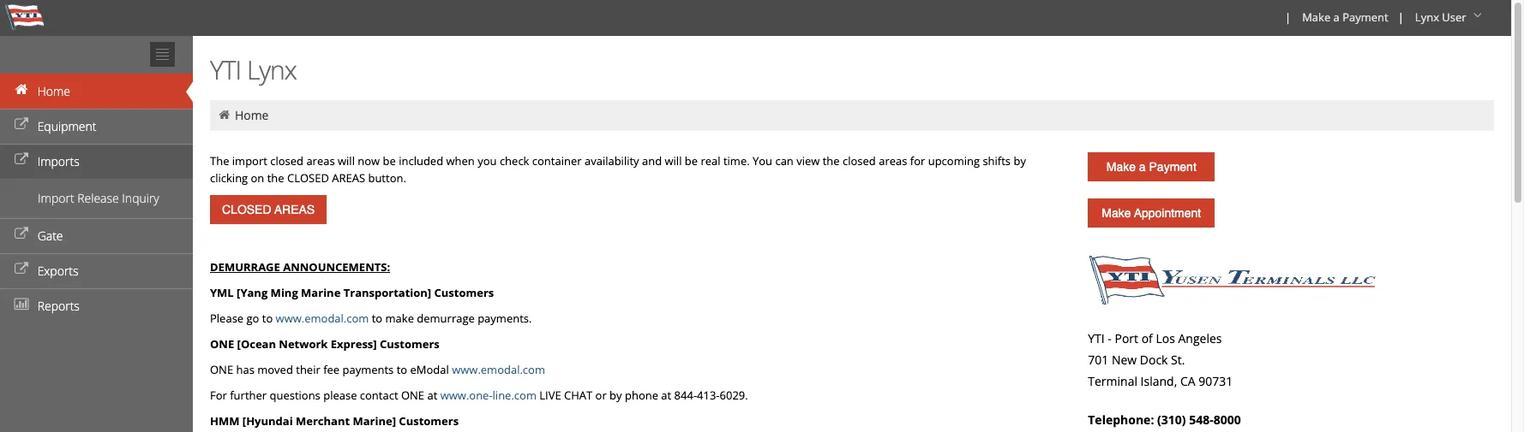 Task type: describe. For each thing, give the bounding box(es) containing it.
import
[[232, 153, 267, 169]]

make for make appointment link
[[1102, 207, 1131, 220]]

gate
[[37, 228, 63, 244]]

the
[[210, 153, 229, 169]]

availability
[[585, 153, 639, 169]]

lynx inside lynx user link
[[1415, 9, 1439, 25]]

0 horizontal spatial make a payment
[[1107, 160, 1197, 174]]

2 vertical spatial one
[[401, 388, 424, 404]]

go
[[246, 311, 259, 327]]

new
[[1112, 352, 1137, 369]]

2 be from the left
[[685, 153, 698, 169]]

areas
[[332, 171, 365, 186]]

inquiry
[[122, 190, 159, 207]]

make appointment
[[1102, 207, 1201, 220]]

now
[[358, 153, 380, 169]]

external link image for equipment
[[13, 119, 30, 131]]

ca
[[1180, 374, 1196, 390]]

8000
[[1214, 412, 1241, 429]]

exports link
[[0, 254, 193, 289]]

you
[[753, 153, 772, 169]]

import release inquiry
[[38, 190, 159, 207]]

on
[[251, 171, 264, 186]]

1 will from the left
[[338, 153, 355, 169]]

external link image for gate
[[13, 229, 30, 241]]

fee
[[323, 363, 340, 378]]

external link image for imports
[[13, 154, 30, 166]]

imports
[[37, 153, 80, 170]]

0 horizontal spatial the
[[267, 171, 284, 186]]

www.one-
[[440, 388, 493, 404]]

import release inquiry link
[[0, 186, 193, 212]]

button.
[[368, 171, 406, 186]]

of
[[1142, 331, 1153, 347]]

2 | from the left
[[1398, 9, 1404, 25]]

moved
[[257, 363, 293, 378]]

1 vertical spatial a
[[1139, 160, 1146, 174]]

6029.
[[720, 388, 748, 404]]

[ocean
[[237, 337, 276, 352]]

1 be from the left
[[383, 153, 396, 169]]

dock
[[1140, 352, 1168, 369]]

701
[[1088, 352, 1109, 369]]

release
[[77, 190, 119, 207]]

equipment
[[37, 118, 96, 135]]

view
[[797, 153, 820, 169]]

hmm [hyundai merchant marine] customers
[[210, 414, 459, 430]]

phone
[[625, 388, 658, 404]]

[hyundai
[[242, 414, 293, 430]]

announcements:
[[283, 260, 390, 275]]

0 vertical spatial make
[[1302, 9, 1331, 25]]

90731
[[1199, 374, 1233, 390]]

included
[[399, 153, 443, 169]]

yti for yti lynx
[[210, 52, 241, 87]]

bar chart image
[[13, 299, 30, 311]]

for
[[910, 153, 925, 169]]

for
[[210, 388, 227, 404]]

or
[[595, 388, 607, 404]]

by inside the import closed areas will now be included when you check container availability and will be real time.  you can view the closed areas for upcoming shifts by clicking on the closed areas button.
[[1014, 153, 1026, 169]]

imports link
[[0, 144, 193, 179]]

0 vertical spatial customers
[[434, 285, 494, 301]]

yti for yti - port of los angeles 701 new dock st. terminal island, ca 90731
[[1088, 331, 1105, 347]]

marine
[[301, 285, 341, 301]]

reports
[[37, 298, 80, 315]]

1 vertical spatial home image
[[217, 109, 232, 121]]

contact
[[360, 388, 398, 404]]

port
[[1115, 331, 1139, 347]]

www.one-line.com link
[[440, 388, 537, 404]]

548-
[[1189, 412, 1214, 429]]

chat
[[564, 388, 593, 404]]

customers for one [ocean network express] customers
[[380, 337, 440, 352]]

413-
[[697, 388, 720, 404]]

import
[[38, 190, 74, 207]]

reports link
[[0, 289, 193, 324]]

[yang
[[237, 285, 268, 301]]

0 horizontal spatial home link
[[0, 74, 193, 109]]

has
[[236, 363, 255, 378]]

emodal
[[410, 363, 449, 378]]

0 horizontal spatial to
[[262, 311, 273, 327]]

demurrage
[[417, 311, 475, 327]]

0 vertical spatial make a payment link
[[1295, 0, 1395, 36]]

network
[[279, 337, 328, 352]]

appointment
[[1134, 207, 1201, 220]]

terminal
[[1088, 374, 1138, 390]]

0 horizontal spatial make a payment link
[[1088, 153, 1215, 182]]

real
[[701, 153, 721, 169]]

844-
[[674, 388, 697, 404]]



Task type: locate. For each thing, give the bounding box(es) containing it.
1 at from the left
[[427, 388, 437, 404]]

marine]
[[353, 414, 396, 430]]

0 vertical spatial one
[[210, 337, 234, 352]]

1 horizontal spatial yti
[[1088, 331, 1105, 347]]

1 horizontal spatial the
[[823, 153, 840, 169]]

further
[[230, 388, 267, 404]]

the import closed areas will now be included when you check container availability and will be real time.  you can view the closed areas for upcoming shifts by clicking on the closed areas button.
[[210, 153, 1026, 186]]

one for one has moved their fee payments to emodal www.emodal.com
[[210, 363, 233, 378]]

0 vertical spatial www.emodal.com
[[276, 311, 369, 327]]

1 closed from the left
[[270, 153, 303, 169]]

0 horizontal spatial will
[[338, 153, 355, 169]]

yti inside yti - port of los angeles 701 new dock st. terminal island, ca 90731
[[1088, 331, 1105, 347]]

1 vertical spatial payment
[[1149, 160, 1197, 174]]

can
[[775, 153, 794, 169]]

areas up closed
[[306, 153, 335, 169]]

1 vertical spatial make
[[1107, 160, 1136, 174]]

closed up closed
[[270, 153, 303, 169]]

1 horizontal spatial to
[[372, 311, 383, 327]]

make appointment link
[[1088, 199, 1215, 228]]

their
[[296, 363, 320, 378]]

make for left make a payment link
[[1107, 160, 1136, 174]]

2 vertical spatial make
[[1102, 207, 1131, 220]]

0 horizontal spatial a
[[1139, 160, 1146, 174]]

www.emodal.com link down marine in the bottom of the page
[[276, 311, 369, 327]]

home image
[[13, 84, 30, 96], [217, 109, 232, 121]]

0 horizontal spatial www.emodal.com link
[[276, 311, 369, 327]]

www.emodal.com link for one has moved their fee payments to emodal www.emodal.com
[[452, 363, 545, 378]]

1 vertical spatial home
[[235, 107, 269, 123]]

1 horizontal spatial will
[[665, 153, 682, 169]]

yti lynx
[[210, 52, 296, 87]]

1 horizontal spatial closed
[[843, 153, 876, 169]]

home image up equipment link
[[13, 84, 30, 96]]

1 vertical spatial one
[[210, 363, 233, 378]]

payment up appointment
[[1149, 160, 1197, 174]]

1 vertical spatial lynx
[[247, 52, 296, 87]]

1 vertical spatial customers
[[380, 337, 440, 352]]

lynx user
[[1415, 9, 1466, 25]]

payments.
[[478, 311, 532, 327]]

|
[[1285, 9, 1291, 25], [1398, 9, 1404, 25]]

0 horizontal spatial yti
[[210, 52, 241, 87]]

home link
[[0, 74, 193, 109], [235, 107, 269, 123]]

None submit
[[210, 195, 327, 225]]

angle down image
[[1469, 9, 1487, 21]]

areas left for
[[879, 153, 907, 169]]

and
[[642, 153, 662, 169]]

0 horizontal spatial www.emodal.com
[[276, 311, 369, 327]]

time.
[[723, 153, 750, 169]]

1 external link image from the top
[[13, 119, 30, 131]]

los
[[1156, 331, 1175, 347]]

home image up the the
[[217, 109, 232, 121]]

one down emodal
[[401, 388, 424, 404]]

www.emodal.com link up 'www.one-line.com' link
[[452, 363, 545, 378]]

external link image left gate
[[13, 229, 30, 241]]

the
[[823, 153, 840, 169], [267, 171, 284, 186]]

transportation]
[[344, 285, 431, 301]]

0 horizontal spatial at
[[427, 388, 437, 404]]

will right the and
[[665, 153, 682, 169]]

one down please
[[210, 337, 234, 352]]

clicking
[[210, 171, 248, 186]]

external link image
[[13, 264, 30, 276]]

demurrage announcements:
[[210, 260, 390, 275]]

be left real
[[685, 153, 698, 169]]

one left the has
[[210, 363, 233, 378]]

1 vertical spatial the
[[267, 171, 284, 186]]

yti
[[210, 52, 241, 87], [1088, 331, 1105, 347]]

island,
[[1141, 374, 1177, 390]]

make
[[385, 311, 414, 327]]

one has moved their fee payments to emodal www.emodal.com
[[210, 363, 545, 378]]

1 horizontal spatial lynx
[[1415, 9, 1439, 25]]

0 horizontal spatial lynx
[[247, 52, 296, 87]]

areas
[[306, 153, 335, 169], [879, 153, 907, 169]]

0 vertical spatial home
[[37, 83, 70, 99]]

1 horizontal spatial areas
[[879, 153, 907, 169]]

gate link
[[0, 219, 193, 254]]

for further questions please contact one at www.one-line.com live chat or by phone at 844-413-6029.
[[210, 388, 748, 404]]

user
[[1442, 9, 1466, 25]]

2 vertical spatial external link image
[[13, 229, 30, 241]]

payment left lynx user
[[1343, 9, 1389, 25]]

external link image inside imports link
[[13, 154, 30, 166]]

merchant
[[296, 414, 350, 430]]

0 vertical spatial payment
[[1343, 9, 1389, 25]]

payments
[[342, 363, 394, 378]]

angeles
[[1178, 331, 1222, 347]]

0 vertical spatial a
[[1334, 9, 1340, 25]]

1 vertical spatial by
[[610, 388, 622, 404]]

by right shifts
[[1014, 153, 1026, 169]]

1 horizontal spatial a
[[1334, 9, 1340, 25]]

telephone:
[[1088, 412, 1154, 429]]

one [ocean network express] customers
[[210, 337, 440, 352]]

at down emodal
[[427, 388, 437, 404]]

1 vertical spatial make a payment link
[[1088, 153, 1215, 182]]

0 horizontal spatial home
[[37, 83, 70, 99]]

www.emodal.com up 'www.one-line.com' link
[[452, 363, 545, 378]]

the right view
[[823, 153, 840, 169]]

upcoming
[[928, 153, 980, 169]]

www.emodal.com down marine in the bottom of the page
[[276, 311, 369, 327]]

1 horizontal spatial payment
[[1343, 9, 1389, 25]]

www.emodal.com link for to make demurrage payments.
[[276, 311, 369, 327]]

0 vertical spatial the
[[823, 153, 840, 169]]

external link image left equipment
[[13, 119, 30, 131]]

1 vertical spatial www.emodal.com
[[452, 363, 545, 378]]

1 horizontal spatial www.emodal.com
[[452, 363, 545, 378]]

1 vertical spatial external link image
[[13, 154, 30, 166]]

customers
[[434, 285, 494, 301], [380, 337, 440, 352], [399, 414, 459, 430]]

yml [yang ming marine transportation] customers
[[210, 285, 494, 301]]

home down yti lynx
[[235, 107, 269, 123]]

lynx
[[1415, 9, 1439, 25], [247, 52, 296, 87]]

closed right view
[[843, 153, 876, 169]]

2 external link image from the top
[[13, 154, 30, 166]]

ming
[[271, 285, 298, 301]]

0 vertical spatial external link image
[[13, 119, 30, 131]]

1 horizontal spatial make a payment
[[1302, 9, 1389, 25]]

to left emodal
[[397, 363, 407, 378]]

1 vertical spatial make a payment
[[1107, 160, 1197, 174]]

2 areas from the left
[[879, 153, 907, 169]]

lynx user link
[[1408, 0, 1493, 36]]

0 vertical spatial lynx
[[1415, 9, 1439, 25]]

2 will from the left
[[665, 153, 682, 169]]

the right the on
[[267, 171, 284, 186]]

1 | from the left
[[1285, 9, 1291, 25]]

3 external link image from the top
[[13, 229, 30, 241]]

be up 'button.'
[[383, 153, 396, 169]]

one
[[210, 337, 234, 352], [210, 363, 233, 378], [401, 388, 424, 404]]

customers up demurrage
[[434, 285, 494, 301]]

0 vertical spatial home image
[[13, 84, 30, 96]]

0 horizontal spatial be
[[383, 153, 396, 169]]

0 vertical spatial by
[[1014, 153, 1026, 169]]

please go to www.emodal.com to make demurrage payments.
[[210, 311, 532, 327]]

1 horizontal spatial by
[[1014, 153, 1026, 169]]

1 horizontal spatial make a payment link
[[1295, 0, 1395, 36]]

equipment link
[[0, 109, 193, 144]]

0 horizontal spatial by
[[610, 388, 622, 404]]

www.emodal.com link
[[276, 311, 369, 327], [452, 363, 545, 378]]

2 horizontal spatial to
[[397, 363, 407, 378]]

to
[[262, 311, 273, 327], [372, 311, 383, 327], [397, 363, 407, 378]]

1 horizontal spatial be
[[685, 153, 698, 169]]

please
[[210, 311, 244, 327]]

customers down make
[[380, 337, 440, 352]]

home link up equipment
[[0, 74, 193, 109]]

1 vertical spatial yti
[[1088, 331, 1105, 347]]

2 at from the left
[[661, 388, 671, 404]]

1 horizontal spatial |
[[1398, 9, 1404, 25]]

when
[[446, 153, 475, 169]]

a
[[1334, 9, 1340, 25], [1139, 160, 1146, 174]]

2 vertical spatial customers
[[399, 414, 459, 430]]

you
[[478, 153, 497, 169]]

1 horizontal spatial at
[[661, 388, 671, 404]]

st.
[[1171, 352, 1185, 369]]

0 vertical spatial yti
[[210, 52, 241, 87]]

express]
[[331, 337, 377, 352]]

line.com
[[493, 388, 537, 404]]

yti - port of los angeles 701 new dock st. terminal island, ca 90731
[[1088, 331, 1233, 390]]

container
[[532, 153, 582, 169]]

at left 844-
[[661, 388, 671, 404]]

0 horizontal spatial closed
[[270, 153, 303, 169]]

make a payment link
[[1295, 0, 1395, 36], [1088, 153, 1215, 182]]

1 horizontal spatial home image
[[217, 109, 232, 121]]

one for one [ocean network express] customers
[[210, 337, 234, 352]]

external link image inside the gate link
[[13, 229, 30, 241]]

make a payment
[[1302, 9, 1389, 25], [1107, 160, 1197, 174]]

customers for hmm [hyundai merchant marine] customers
[[399, 414, 459, 430]]

payment
[[1343, 9, 1389, 25], [1149, 160, 1197, 174]]

live
[[539, 388, 561, 404]]

external link image
[[13, 119, 30, 131], [13, 154, 30, 166], [13, 229, 30, 241]]

closed
[[270, 153, 303, 169], [843, 153, 876, 169]]

0 horizontal spatial payment
[[1149, 160, 1197, 174]]

1 areas from the left
[[306, 153, 335, 169]]

0 horizontal spatial home image
[[13, 84, 30, 96]]

1 horizontal spatial home link
[[235, 107, 269, 123]]

1 horizontal spatial home
[[235, 107, 269, 123]]

home link down yti lynx
[[235, 107, 269, 123]]

please
[[323, 388, 357, 404]]

0 horizontal spatial areas
[[306, 153, 335, 169]]

(310)
[[1157, 412, 1186, 429]]

0 vertical spatial www.emodal.com link
[[276, 311, 369, 327]]

exports
[[37, 263, 78, 279]]

closed
[[287, 171, 329, 186]]

demurrage
[[210, 260, 280, 275]]

home up equipment
[[37, 83, 70, 99]]

to left make
[[372, 311, 383, 327]]

0 vertical spatial make a payment
[[1302, 9, 1389, 25]]

customers down www.one-
[[399, 414, 459, 430]]

to right go
[[262, 311, 273, 327]]

make
[[1302, 9, 1331, 25], [1107, 160, 1136, 174], [1102, 207, 1131, 220]]

will up areas
[[338, 153, 355, 169]]

by right or
[[610, 388, 622, 404]]

2 closed from the left
[[843, 153, 876, 169]]

0 horizontal spatial |
[[1285, 9, 1291, 25]]

1 horizontal spatial www.emodal.com link
[[452, 363, 545, 378]]

shifts
[[983, 153, 1011, 169]]

hmm
[[210, 414, 240, 430]]

external link image left imports
[[13, 154, 30, 166]]

external link image inside equipment link
[[13, 119, 30, 131]]

-
[[1108, 331, 1112, 347]]

1 vertical spatial www.emodal.com link
[[452, 363, 545, 378]]



Task type: vqa. For each thing, say whether or not it's contained in the screenshot.
topmost Lynx
yes



